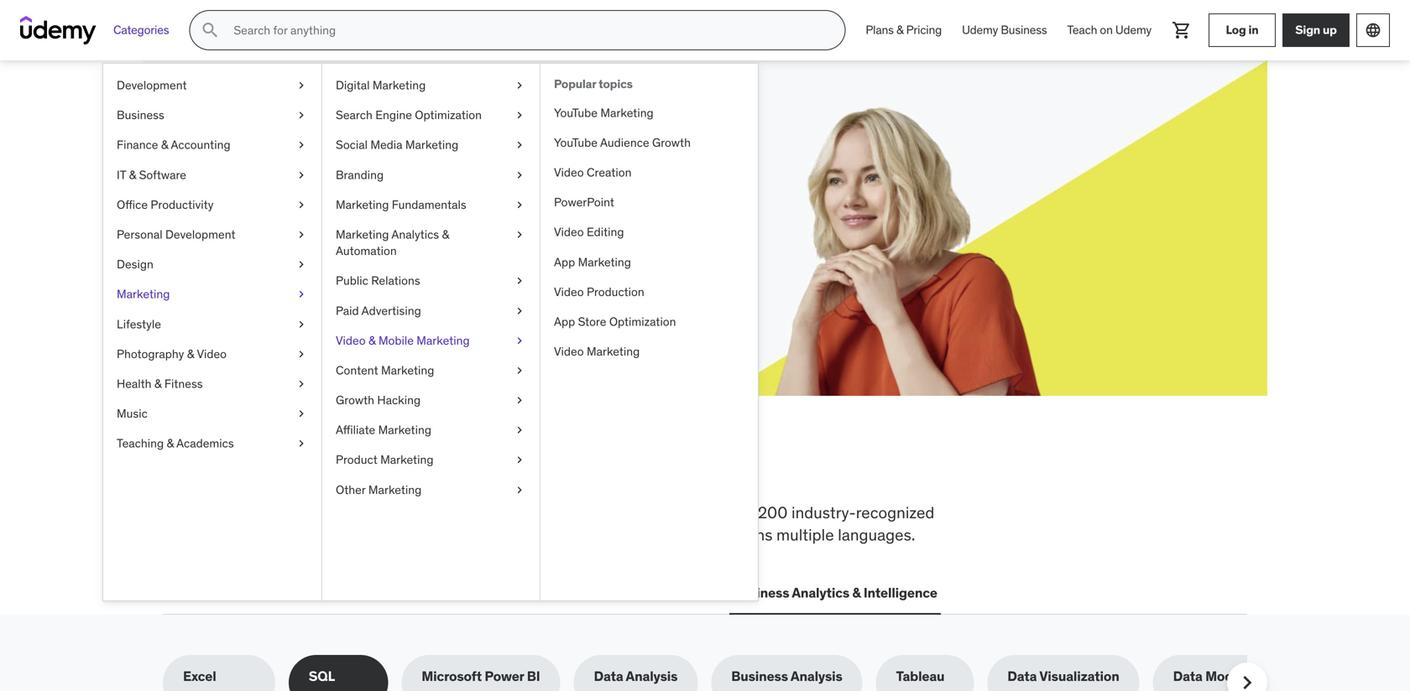 Task type: locate. For each thing, give the bounding box(es) containing it.
store
[[578, 314, 607, 330]]

in right log
[[1249, 22, 1259, 37]]

xsmall image inside lifestyle link
[[295, 316, 308, 333]]

xsmall image inside 'music' link
[[295, 406, 308, 422]]

xsmall image inside 'health & fitness' link
[[295, 376, 308, 393]]

xsmall image for office productivity
[[295, 197, 308, 213]]

fundamentals
[[392, 197, 467, 212]]

business inside 'link'
[[117, 108, 164, 123]]

video down paid
[[336, 333, 366, 348]]

it & software link
[[103, 160, 322, 190]]

it left the certifications
[[302, 585, 313, 602]]

1 horizontal spatial growth
[[652, 135, 691, 150]]

xsmall image inside content marketing link
[[513, 363, 527, 379]]

& right health
[[154, 377, 162, 392]]

analytics inside marketing analytics & automation
[[392, 227, 439, 242]]

at
[[495, 175, 507, 192]]

video for video & mobile marketing
[[336, 333, 366, 348]]

submit search image
[[200, 20, 220, 40]]

communication button
[[610, 574, 716, 614]]

popular topics
[[554, 76, 633, 92]]

business inside topic filters element
[[732, 669, 788, 686]]

photography & video
[[117, 347, 227, 362]]

marketing up lifestyle
[[117, 287, 170, 302]]

optimization inside video & mobile marketing element
[[609, 314, 676, 330]]

xsmall image inside branding link
[[513, 167, 527, 183]]

xsmall image for business
[[295, 107, 308, 124]]

log
[[1226, 22, 1247, 37]]

search engine optimization link
[[322, 100, 540, 130]]

youtube for youtube audience growth
[[554, 135, 598, 150]]

search
[[336, 108, 373, 123]]

it inside it certifications button
[[302, 585, 313, 602]]

skills up supports
[[359, 503, 395, 523]]

& up fitness
[[187, 347, 194, 362]]

you
[[375, 448, 435, 491]]

affiliate marketing
[[336, 423, 432, 438]]

marketing down paid advertising link
[[417, 333, 470, 348]]

health & fitness
[[117, 377, 203, 392]]

1 horizontal spatial analytics
[[792, 585, 850, 602]]

development inside 'button'
[[198, 585, 281, 602]]

1 vertical spatial growth
[[336, 393, 374, 408]]

0 horizontal spatial analysis
[[626, 669, 678, 686]]

xsmall image inside marketing fundamentals link
[[513, 197, 527, 213]]

xsmall image inside digital marketing 'link'
[[513, 77, 527, 94]]

0 horizontal spatial analytics
[[392, 227, 439, 242]]

0 vertical spatial for
[[304, 134, 343, 168]]

for up and
[[701, 503, 720, 523]]

& right finance
[[161, 137, 168, 153]]

video & mobile marketing element
[[540, 64, 758, 601]]

1 app from the top
[[554, 255, 575, 270]]

including
[[536, 503, 601, 523]]

video up 'powerpoint'
[[554, 165, 584, 180]]

it inside "it & software" link
[[117, 167, 126, 182]]

0 horizontal spatial it
[[117, 167, 126, 182]]

xsmall image inside 'product marketing' link
[[513, 452, 527, 469]]

1 horizontal spatial analysis
[[791, 669, 843, 686]]

marketing inside marketing analytics & automation
[[336, 227, 389, 242]]

0 vertical spatial app
[[554, 255, 575, 270]]

covering
[[163, 503, 227, 523]]

xsmall image for it & software
[[295, 167, 308, 183]]

udemy right pricing
[[962, 22, 999, 38]]

video marketing link
[[541, 337, 758, 367]]

languages.
[[838, 525, 916, 545]]

video down store at the top left
[[554, 344, 584, 359]]

1 vertical spatial optimization
[[609, 314, 676, 330]]

0 vertical spatial optimization
[[415, 108, 482, 123]]

development down categories dropdown button
[[117, 78, 187, 93]]

2 youtube from the top
[[554, 135, 598, 150]]

data analysis
[[594, 669, 678, 686]]

leadership button
[[418, 574, 494, 614]]

1 vertical spatial skills
[[359, 503, 395, 523]]

xsmall image inside public relations link
[[513, 273, 527, 289]]

web development
[[166, 585, 281, 602]]

video down lifestyle link
[[197, 347, 227, 362]]

productivity
[[151, 197, 214, 212]]

development down office productivity link
[[165, 227, 236, 242]]

it up office
[[117, 167, 126, 182]]

youtube marketing link
[[541, 98, 758, 128]]

video for video marketing
[[554, 344, 584, 359]]

0 vertical spatial your
[[348, 134, 409, 168]]

1 horizontal spatial optimization
[[609, 314, 676, 330]]

marketing up automation
[[336, 227, 389, 242]]

xsmall image inside the search engine optimization link
[[513, 107, 527, 124]]

marketing down editing
[[578, 255, 631, 270]]

growth down youtube marketing link in the top of the page
[[652, 135, 691, 150]]

optimization down video production link
[[609, 314, 676, 330]]

catalog
[[291, 525, 343, 545]]

video creation link
[[541, 158, 758, 188]]

certifications,
[[163, 525, 260, 545]]

1 vertical spatial for
[[701, 503, 720, 523]]

xsmall image for branding
[[513, 167, 527, 183]]

app down video editing
[[554, 255, 575, 270]]

& right teaching
[[167, 436, 174, 451]]

marketing
[[373, 78, 426, 93], [601, 105, 654, 120], [405, 137, 459, 153], [336, 197, 389, 212], [336, 227, 389, 242], [578, 255, 631, 270], [117, 287, 170, 302], [417, 333, 470, 348], [587, 344, 640, 359], [381, 363, 434, 378], [378, 423, 432, 438], [380, 453, 434, 468], [369, 483, 422, 498]]

video up store at the top left
[[554, 285, 584, 300]]

video editing link
[[541, 218, 758, 248]]

dec
[[318, 194, 342, 211]]

up
[[1323, 22, 1337, 37]]

multiple
[[777, 525, 834, 545]]

data left visualization at the bottom right of page
[[1008, 669, 1037, 686]]

categories button
[[103, 10, 179, 50]]

development right web
[[198, 585, 281, 602]]

product marketing link
[[322, 446, 540, 476]]

200
[[758, 503, 788, 523]]

web development button
[[163, 574, 285, 614]]

app inside app store optimization link
[[554, 314, 575, 330]]

app inside app marketing link
[[554, 255, 575, 270]]

on
[[1100, 22, 1113, 38]]

xsmall image for digital marketing
[[513, 77, 527, 94]]

youtube down the popular
[[554, 105, 598, 120]]

Search for anything text field
[[230, 16, 825, 45]]

udemy business link
[[952, 10, 1058, 50]]

xsmall image inside office productivity link
[[295, 197, 308, 213]]

log in link
[[1209, 13, 1276, 47]]

udemy right the on
[[1116, 22, 1152, 38]]

2 analysis from the left
[[791, 669, 843, 686]]

1 youtube from the top
[[554, 105, 598, 120]]

xsmall image
[[295, 77, 308, 94], [295, 107, 308, 124], [513, 107, 527, 124], [295, 167, 308, 183], [295, 227, 308, 243], [295, 286, 308, 303], [513, 333, 527, 349], [513, 363, 527, 379], [513, 393, 527, 409], [295, 406, 308, 422], [295, 436, 308, 452], [513, 452, 527, 469], [513, 482, 527, 499]]

video down 'powerpoint'
[[554, 225, 584, 240]]

development link
[[103, 71, 322, 100]]

video for video production
[[554, 285, 584, 300]]

automation
[[336, 244, 397, 259]]

xsmall image inside other marketing 'link'
[[513, 482, 527, 499]]

data left science
[[511, 585, 540, 602]]

plans & pricing
[[866, 22, 942, 38]]

analytics
[[392, 227, 439, 242], [792, 585, 850, 602]]

0 horizontal spatial optimization
[[415, 108, 482, 123]]

udemy
[[962, 22, 999, 38], [1116, 22, 1152, 38]]

0 vertical spatial youtube
[[554, 105, 598, 120]]

for inside covering critical workplace skills to technical topics, including prep content for over 200 industry-recognized certifications, our catalog supports well-rounded professional development and spans multiple languages.
[[701, 503, 720, 523]]

1 vertical spatial it
[[302, 585, 313, 602]]

lifestyle link
[[103, 310, 322, 340]]

xsmall image inside development link
[[295, 77, 308, 94]]

it certifications button
[[298, 574, 404, 614]]

1 vertical spatial development
[[165, 227, 236, 242]]

0 horizontal spatial growth
[[336, 393, 374, 408]]

power
[[485, 669, 524, 686]]

xsmall image inside video & mobile marketing link
[[513, 333, 527, 349]]

growth up affiliate
[[336, 393, 374, 408]]

video creation
[[554, 165, 632, 180]]

supports
[[347, 525, 410, 545]]

for up potential
[[304, 134, 343, 168]]

business inside button
[[733, 585, 790, 602]]

xsmall image inside marketing link
[[295, 286, 308, 303]]

engine
[[376, 108, 412, 123]]

need
[[442, 448, 522, 491]]

xsmall image inside affiliate marketing link
[[513, 422, 527, 439]]

1 horizontal spatial udemy
[[1116, 22, 1152, 38]]

data visualization
[[1008, 669, 1120, 686]]

development for personal
[[165, 227, 236, 242]]

0 vertical spatial growth
[[652, 135, 691, 150]]

xsmall image inside photography & video link
[[295, 346, 308, 363]]

xsmall image for public relations
[[513, 273, 527, 289]]

& for video
[[187, 347, 194, 362]]

data right bi
[[594, 669, 624, 686]]

2 vertical spatial development
[[198, 585, 281, 602]]

marketing down the search engine optimization link
[[405, 137, 459, 153]]

1 vertical spatial youtube
[[554, 135, 598, 150]]

data
[[511, 585, 540, 602], [594, 669, 624, 686], [1008, 669, 1037, 686], [1174, 669, 1203, 686]]

1 horizontal spatial for
[[701, 503, 720, 523]]

plans & pricing link
[[856, 10, 952, 50]]

to
[[399, 503, 413, 523]]

&
[[897, 22, 904, 38], [161, 137, 168, 153], [129, 167, 136, 182], [442, 227, 449, 242], [369, 333, 376, 348], [187, 347, 194, 362], [154, 377, 162, 392], [167, 436, 174, 451], [853, 585, 861, 602]]

1 analysis from the left
[[626, 669, 678, 686]]

xsmall image inside the marketing analytics & automation link
[[513, 227, 527, 243]]

1 vertical spatial app
[[554, 314, 575, 330]]

development
[[603, 525, 696, 545]]

one
[[568, 448, 628, 491]]

analytics down the multiple
[[792, 585, 850, 602]]

2 app from the top
[[554, 314, 575, 330]]

youtube audience growth
[[554, 135, 691, 150]]

data inside button
[[511, 585, 540, 602]]

topic filters element
[[163, 656, 1285, 692]]

social
[[336, 137, 368, 153]]

1 horizontal spatial it
[[302, 585, 313, 602]]

marketing down hacking
[[378, 423, 432, 438]]

sql
[[309, 669, 335, 686]]

affiliate marketing link
[[322, 416, 540, 446]]

xsmall image
[[513, 77, 527, 94], [295, 137, 308, 153], [513, 137, 527, 153], [513, 167, 527, 183], [295, 197, 308, 213], [513, 197, 527, 213], [513, 227, 527, 243], [295, 257, 308, 273], [513, 273, 527, 289], [513, 303, 527, 319], [295, 316, 308, 333], [295, 346, 308, 363], [295, 376, 308, 393], [513, 422, 527, 439]]

0 horizontal spatial for
[[304, 134, 343, 168]]

skills up workplace
[[278, 448, 369, 491]]

branding
[[336, 167, 384, 182]]

critical
[[231, 503, 278, 523]]

it for it & software
[[117, 167, 126, 182]]

categories
[[113, 22, 169, 38]]

data left modeling
[[1174, 669, 1203, 686]]

0 horizontal spatial udemy
[[962, 22, 999, 38]]

1 vertical spatial in
[[529, 448, 561, 491]]

youtube up video creation
[[554, 135, 598, 150]]

xsmall image inside teaching & academics link
[[295, 436, 308, 452]]

xsmall image inside design link
[[295, 257, 308, 273]]

hacking
[[377, 393, 421, 408]]

xsmall image inside personal development 'link'
[[295, 227, 308, 243]]

2 udemy from the left
[[1116, 22, 1152, 38]]

1 horizontal spatial in
[[1249, 22, 1259, 37]]

& up office
[[129, 167, 136, 182]]

0 vertical spatial analytics
[[392, 227, 439, 242]]

xsmall image inside 'growth hacking' link
[[513, 393, 527, 409]]

log in
[[1226, 22, 1259, 37]]

paid advertising
[[336, 303, 421, 318]]

xsmall image inside finance & accounting link
[[295, 137, 308, 153]]

content
[[642, 503, 697, 523]]

app left store at the top left
[[554, 314, 575, 330]]

xsmall image inside business 'link'
[[295, 107, 308, 124]]

all
[[163, 448, 212, 491]]

xsmall image for photography & video
[[295, 346, 308, 363]]

& left 'intelligence'
[[853, 585, 861, 602]]

xsmall image for marketing
[[295, 286, 308, 303]]

xsmall image for health & fitness
[[295, 376, 308, 393]]

& right plans
[[897, 22, 904, 38]]

accounting
[[171, 137, 231, 153]]

1 vertical spatial your
[[272, 175, 298, 192]]

1 vertical spatial analytics
[[792, 585, 850, 602]]

video marketing
[[554, 344, 640, 359]]

in up including
[[529, 448, 561, 491]]

1 udemy from the left
[[962, 22, 999, 38]]

& inside marketing analytics & automation
[[442, 227, 449, 242]]

business for business analytics & intelligence
[[733, 585, 790, 602]]

xsmall image inside "it & software" link
[[295, 167, 308, 183]]

app for app marketing
[[554, 255, 575, 270]]

& down marketing fundamentals link
[[442, 227, 449, 242]]

xsmall image inside social media marketing link
[[513, 137, 527, 153]]

business analysis
[[732, 669, 843, 686]]

design
[[117, 257, 154, 272]]

xsmall image for lifestyle
[[295, 316, 308, 333]]

personal
[[117, 227, 163, 242]]

for inside skills for your future expand your potential with a course. starting at just $12.99 through dec 15.
[[304, 134, 343, 168]]

marketing up "engine"
[[373, 78, 426, 93]]

optimization down digital marketing 'link'
[[415, 108, 482, 123]]

growth hacking link
[[322, 386, 540, 416]]

shopping cart with 0 items image
[[1172, 20, 1192, 40]]

analytics down fundamentals
[[392, 227, 439, 242]]

development
[[117, 78, 187, 93], [165, 227, 236, 242], [198, 585, 281, 602]]

business for business analysis
[[732, 669, 788, 686]]

0 vertical spatial it
[[117, 167, 126, 182]]

data for data visualization
[[1008, 669, 1037, 686]]

udemy inside "udemy business" link
[[962, 22, 999, 38]]

development inside 'link'
[[165, 227, 236, 242]]

xsmall image inside paid advertising link
[[513, 303, 527, 319]]

covering critical workplace skills to technical topics, including prep content for over 200 industry-recognized certifications, our catalog supports well-rounded professional development and spans multiple languages.
[[163, 503, 935, 545]]

& inside button
[[853, 585, 861, 602]]

analytics inside button
[[792, 585, 850, 602]]

analytics for marketing
[[392, 227, 439, 242]]

intelligence
[[864, 585, 938, 602]]

marketing up audience
[[601, 105, 654, 120]]

& left mobile
[[369, 333, 376, 348]]

15.
[[345, 194, 361, 211]]



Task type: describe. For each thing, give the bounding box(es) containing it.
well-
[[414, 525, 449, 545]]

youtube marketing
[[554, 105, 654, 120]]

technical
[[417, 503, 481, 523]]

video & mobile marketing
[[336, 333, 470, 348]]

digital marketing link
[[322, 71, 540, 100]]

app for app store optimization
[[554, 314, 575, 330]]

our
[[264, 525, 287, 545]]

& for academics
[[167, 436, 174, 451]]

advertising
[[362, 303, 421, 318]]

xsmall image for teaching & academics
[[295, 436, 308, 452]]

data for data science
[[511, 585, 540, 602]]

teach on udemy
[[1068, 22, 1152, 38]]

& for fitness
[[154, 377, 162, 392]]

business for business
[[117, 108, 164, 123]]

marketing fundamentals link
[[322, 190, 540, 220]]

& for mobile
[[369, 333, 376, 348]]

the
[[218, 448, 272, 491]]

business analytics & intelligence button
[[730, 574, 941, 614]]

public relations
[[336, 273, 420, 289]]

growth inside video & mobile marketing element
[[652, 135, 691, 150]]

bi
[[527, 669, 540, 686]]

choose a language image
[[1365, 22, 1382, 39]]

xsmall image for finance & accounting
[[295, 137, 308, 153]]

& for accounting
[[161, 137, 168, 153]]

product
[[336, 453, 378, 468]]

0 horizontal spatial in
[[529, 448, 561, 491]]

spans
[[731, 525, 773, 545]]

teaching & academics link
[[103, 429, 322, 459]]

personal development link
[[103, 220, 322, 250]]

prep
[[605, 503, 638, 523]]

marketing down video & mobile marketing
[[381, 363, 434, 378]]

marketing down affiliate marketing
[[380, 453, 434, 468]]

growth hacking
[[336, 393, 421, 408]]

it certifications
[[302, 585, 401, 602]]

creation
[[587, 165, 632, 180]]

optimization for app store optimization
[[609, 314, 676, 330]]

marketing down 'with'
[[336, 197, 389, 212]]

product marketing
[[336, 453, 434, 468]]

xsmall image for search engine optimization
[[513, 107, 527, 124]]

content
[[336, 363, 378, 378]]

data for data analysis
[[594, 669, 624, 686]]

future
[[414, 134, 496, 168]]

plans
[[866, 22, 894, 38]]

paid advertising link
[[322, 296, 540, 326]]

office
[[117, 197, 148, 212]]

science
[[543, 585, 593, 602]]

xsmall image for other marketing
[[513, 482, 527, 499]]

xsmall image for product marketing
[[513, 452, 527, 469]]

a
[[386, 175, 393, 192]]

through
[[267, 194, 314, 211]]

xsmall image for design
[[295, 257, 308, 273]]

media
[[371, 137, 403, 153]]

expand
[[223, 175, 269, 192]]

udemy business
[[962, 22, 1048, 38]]

analysis for data analysis
[[626, 669, 678, 686]]

xsmall image for personal development
[[295, 227, 308, 243]]

udemy image
[[20, 16, 97, 45]]

& for pricing
[[897, 22, 904, 38]]

digital
[[336, 78, 370, 93]]

xsmall image for music
[[295, 406, 308, 422]]

marketing down "app store optimization" at the top
[[587, 344, 640, 359]]

xsmall image for affiliate marketing
[[513, 422, 527, 439]]

data modeling
[[1174, 669, 1265, 686]]

certifications
[[316, 585, 401, 602]]

industry-
[[792, 503, 856, 523]]

development for web
[[198, 585, 281, 602]]

recognized
[[856, 503, 935, 523]]

video production link
[[541, 277, 758, 307]]

office productivity
[[117, 197, 214, 212]]

topics
[[599, 76, 633, 92]]

mobile
[[379, 333, 414, 348]]

& for software
[[129, 167, 136, 182]]

tableau
[[897, 669, 945, 686]]

audience
[[600, 135, 650, 150]]

business analytics & intelligence
[[733, 585, 938, 602]]

health
[[117, 377, 152, 392]]

affiliate
[[336, 423, 376, 438]]

0 vertical spatial skills
[[278, 448, 369, 491]]

xsmall image for marketing fundamentals
[[513, 197, 527, 213]]

xsmall image for content marketing
[[513, 363, 527, 379]]

popular
[[554, 76, 596, 92]]

video for video editing
[[554, 225, 584, 240]]

xsmall image for social media marketing
[[513, 137, 527, 153]]

app marketing link
[[541, 248, 758, 277]]

software
[[139, 167, 186, 182]]

content marketing
[[336, 363, 434, 378]]

business link
[[103, 100, 322, 130]]

fitness
[[165, 377, 203, 392]]

marketing analytics & automation
[[336, 227, 449, 259]]

analytics for business
[[792, 585, 850, 602]]

youtube for youtube marketing
[[554, 105, 598, 120]]

workplace
[[282, 503, 356, 523]]

skills
[[223, 134, 299, 168]]

xsmall image for growth hacking
[[513, 393, 527, 409]]

teach on udemy link
[[1058, 10, 1162, 50]]

microsoft power bi
[[422, 669, 540, 686]]

xsmall image for development
[[295, 77, 308, 94]]

it for it certifications
[[302, 585, 313, 602]]

analysis for business analysis
[[791, 669, 843, 686]]

course.
[[396, 175, 440, 192]]

xsmall image for marketing analytics & automation
[[513, 227, 527, 243]]

over
[[724, 503, 754, 523]]

skills inside covering critical workplace skills to technical topics, including prep content for over 200 industry-recognized certifications, our catalog supports well-rounded professional development and spans multiple languages.
[[359, 503, 395, 523]]

pricing
[[907, 22, 942, 38]]

data for data modeling
[[1174, 669, 1203, 686]]

marketing up to
[[369, 483, 422, 498]]

udemy inside "teach on udemy" link
[[1116, 22, 1152, 38]]

other
[[336, 483, 366, 498]]

rounded
[[449, 525, 508, 545]]

next image
[[1234, 670, 1261, 692]]

sign
[[1296, 22, 1321, 37]]

public relations link
[[322, 266, 540, 296]]

optimization for search engine optimization
[[415, 108, 482, 123]]

branding link
[[322, 160, 540, 190]]

potential
[[301, 175, 354, 192]]

xsmall image for paid advertising
[[513, 303, 527, 319]]

xsmall image for video & mobile marketing
[[513, 333, 527, 349]]

youtube audience growth link
[[541, 128, 758, 158]]

finance & accounting link
[[103, 130, 322, 160]]

0 horizontal spatial your
[[272, 175, 298, 192]]

0 vertical spatial development
[[117, 78, 187, 93]]

0 vertical spatial in
[[1249, 22, 1259, 37]]

app store optimization link
[[541, 307, 758, 337]]

powerpoint link
[[541, 188, 758, 218]]

video & mobile marketing link
[[322, 326, 540, 356]]

personal development
[[117, 227, 236, 242]]

1 horizontal spatial your
[[348, 134, 409, 168]]

video for video creation
[[554, 165, 584, 180]]

excel
[[183, 669, 216, 686]]

social media marketing link
[[322, 130, 540, 160]]

teaching
[[117, 436, 164, 451]]

design link
[[103, 250, 322, 280]]



Task type: vqa. For each thing, say whether or not it's contained in the screenshot.
Public
yes



